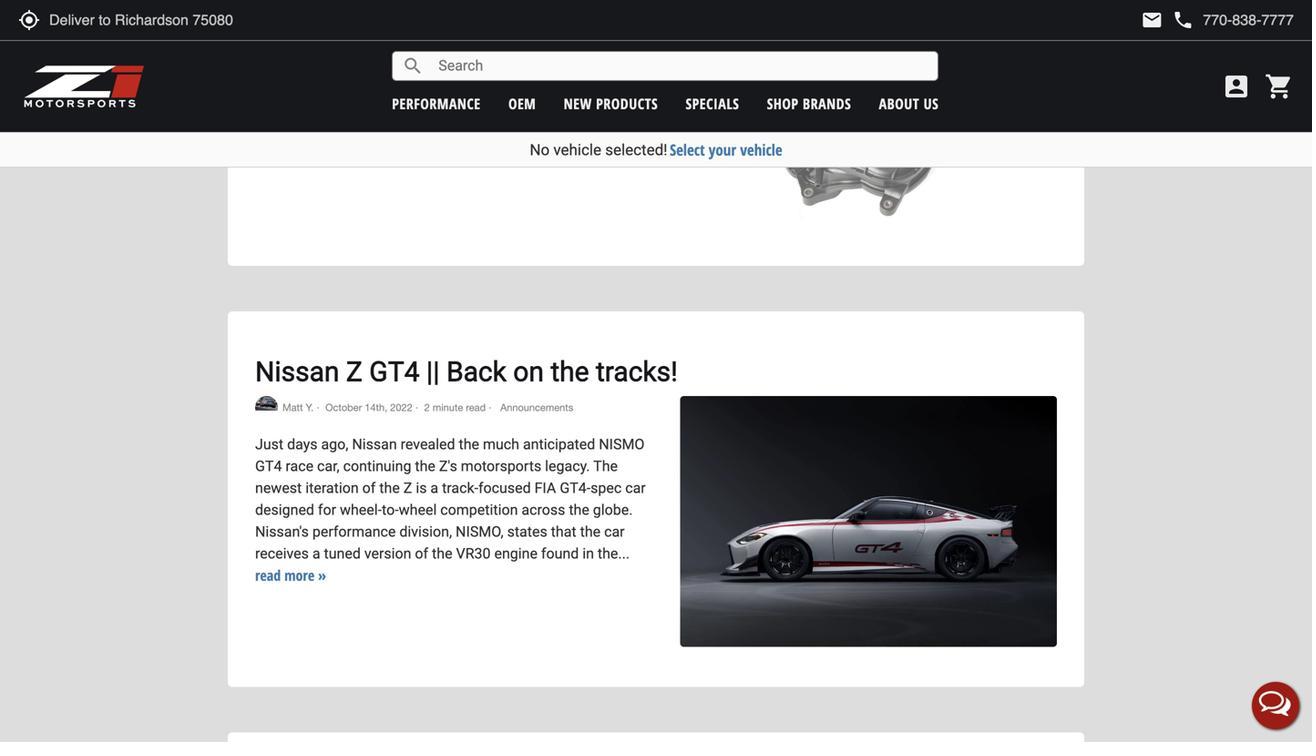 Task type: locate. For each thing, give the bounding box(es) containing it.
to.
[[641, 18, 658, 36]]

products
[[596, 94, 658, 113]]

1 horizontal spatial of
[[415, 546, 429, 563]]

1 vertical spatial z
[[404, 480, 412, 497]]

in
[[583, 546, 594, 563]]

nissan z gt4 || back on the tracks!
[[255, 356, 678, 388]]

car right spec
[[626, 480, 646, 497]]

1 vertical spatial read
[[466, 402, 486, 414]]

1 horizontal spatial nissan
[[352, 436, 397, 453]]

0 horizontal spatial your
[[311, 106, 339, 123]]

0 horizontal spatial vehicle
[[554, 141, 602, 159]]

every day our sales and customer service staff receive questions about core charges and the items that they apply to. this blog is a simple guide that covers some of the most frequently asked questions. what is a core charge? a core charge is a fee that you'll pay when buying a product that requires your old part be returned to process future orders.... read more »
[[255, 0, 658, 146]]

vehicle down future
[[554, 141, 602, 159]]

on
[[513, 356, 544, 388]]

shopping_cart link
[[1261, 72, 1294, 101]]

0 vertical spatial read
[[255, 126, 281, 146]]

anticipated
[[523, 436, 596, 453]]

||
[[427, 356, 440, 388]]

buying
[[484, 84, 527, 101]]

spec
[[591, 480, 622, 497]]

specials link
[[686, 94, 740, 113]]

nissan's
[[255, 524, 309, 541]]

customer
[[411, 0, 472, 14]]

asked
[[324, 62, 362, 79]]

1 horizontal spatial car
[[626, 480, 646, 497]]

of up wheel-
[[363, 480, 376, 497]]

nissan up matt y.
[[255, 356, 340, 388]]

of up charge?
[[547, 40, 560, 57]]

2 » from the top
[[318, 566, 326, 586]]

read down the receives
[[255, 566, 281, 586]]

1 vertical spatial more
[[285, 566, 315, 586]]

1 » from the top
[[318, 126, 326, 146]]

the down division,
[[432, 546, 453, 563]]

2 horizontal spatial core
[[601, 62, 629, 79]]

about us
[[879, 94, 939, 113]]

0 horizontal spatial nissan
[[255, 356, 340, 388]]

performance inside just days ago, nissan revealed the much anticipated nismo gt4 race car, continuing the z's motorsports legacy. the newest iteration of the z is a track-focused fia gt4-spec car designed for wheel-to-wheel competition across the globe. nissan's performance division, nismo, states that the car receives a tuned version of the vr30 engine found in the... read more »
[[313, 524, 396, 541]]

0 vertical spatial your
[[311, 106, 339, 123]]

is right blog
[[318, 40, 330, 57]]

shop brands
[[767, 94, 852, 113]]

0 vertical spatial »
[[318, 126, 326, 146]]

blog
[[287, 40, 315, 57]]

0 vertical spatial z
[[346, 356, 363, 388]]

most
[[588, 40, 621, 57]]

1 vertical spatial gt4
[[255, 458, 282, 475]]

a
[[588, 62, 597, 79]]

what
[[437, 62, 471, 79]]

announcements
[[498, 402, 574, 414]]

fia
[[535, 480, 556, 497]]

1 vertical spatial car
[[604, 524, 625, 541]]

is
[[318, 40, 330, 57], [475, 62, 486, 79], [303, 84, 314, 101], [416, 480, 427, 497]]

focused
[[479, 480, 531, 497]]

2 read more » link from the top
[[255, 566, 326, 586]]

the
[[479, 18, 499, 36], [564, 40, 584, 57], [551, 356, 589, 388], [459, 436, 480, 453], [415, 458, 436, 475], [380, 480, 400, 497], [569, 502, 590, 519], [580, 524, 601, 541], [432, 546, 453, 563]]

»
[[318, 126, 326, 146], [318, 566, 326, 586]]

0 vertical spatial more
[[285, 126, 315, 146]]

a down about
[[333, 40, 341, 57]]

1 vertical spatial performance
[[313, 524, 396, 541]]

for
[[318, 502, 336, 519]]

the right on
[[551, 356, 589, 388]]

more inside every day our sales and customer service staff receive questions about core charges and the items that they apply to. this blog is a simple guide that covers some of the most frequently asked questions. what is a core charge? a core charge is a fee that you'll pay when buying a product that requires your old part be returned to process future orders.... read more »
[[285, 126, 315, 146]]

a left fee
[[318, 84, 326, 101]]

car up the...
[[604, 524, 625, 541]]

read more » link down the 'requires'
[[255, 126, 326, 146]]

2 more from the top
[[285, 566, 315, 586]]

old
[[343, 106, 363, 123]]

no
[[530, 141, 550, 159]]

core up simple
[[363, 18, 392, 36]]

1 vertical spatial nissan
[[352, 436, 397, 453]]

0 vertical spatial of
[[547, 40, 560, 57]]

pay
[[419, 84, 442, 101]]

apply
[[603, 18, 638, 36]]

the up in
[[580, 524, 601, 541]]

us
[[924, 94, 939, 113]]

0 vertical spatial read more » link
[[255, 126, 326, 146]]

about us link
[[879, 94, 939, 113]]

read right minute
[[466, 402, 486, 414]]

receive
[[560, 0, 606, 14]]

and right sales at the top left of page
[[383, 0, 407, 14]]

version
[[364, 546, 412, 563]]

z1 motorsports logo image
[[23, 64, 145, 109]]

vehicle down shop
[[741, 139, 783, 160]]

items
[[503, 18, 539, 36]]

engine
[[495, 546, 538, 563]]

globe.
[[593, 502, 633, 519]]

shop brands link
[[767, 94, 852, 113]]

more down the 'requires'
[[285, 126, 315, 146]]

2 horizontal spatial of
[[547, 40, 560, 57]]

0 vertical spatial performance
[[392, 94, 481, 113]]

vr30
[[456, 546, 491, 563]]

nissan up continuing
[[352, 436, 397, 453]]

0 horizontal spatial gt4
[[255, 458, 282, 475]]

orders....
[[588, 106, 645, 123]]

oem link
[[509, 94, 536, 113]]

0 vertical spatial nissan
[[255, 356, 340, 388]]

2 vertical spatial of
[[415, 546, 429, 563]]

of down division,
[[415, 546, 429, 563]]

newest
[[255, 480, 302, 497]]

new
[[564, 94, 592, 113]]

your
[[311, 106, 339, 123], [709, 139, 737, 160]]

1 more from the top
[[285, 126, 315, 146]]

that up orders.... at the top left of page
[[595, 84, 621, 101]]

service
[[476, 0, 522, 14]]

nissan z gt4 || back on the tracks! link
[[255, 356, 678, 388]]

and up covers on the top left
[[451, 18, 475, 36]]

the down 'service'
[[479, 18, 499, 36]]

0 horizontal spatial z
[[346, 356, 363, 388]]

read down the 'requires'
[[255, 126, 281, 146]]

read more » link
[[255, 126, 326, 146], [255, 566, 326, 586]]

0 vertical spatial gt4
[[369, 356, 420, 388]]

of inside every day our sales and customer service staff receive questions about core charges and the items that they apply to. this blog is a simple guide that covers some of the most frequently asked questions. what is a core charge? a core charge is a fee that you'll pay when buying a product that requires your old part be returned to process future orders.... read more »
[[547, 40, 560, 57]]

1 vertical spatial »
[[318, 566, 326, 586]]

1 vertical spatial of
[[363, 480, 376, 497]]

select your vehicle link
[[670, 139, 783, 160]]

brands
[[803, 94, 852, 113]]

1 read more » link from the top
[[255, 126, 326, 146]]

core
[[363, 18, 392, 36], [501, 62, 529, 79], [601, 62, 629, 79]]

read more » link down the receives
[[255, 566, 326, 586]]

shopping_cart
[[1265, 72, 1294, 101]]

more inside just days ago, nissan revealed the much anticipated nismo gt4 race car, continuing the z's motorsports legacy. the newest iteration of the z is a track-focused fia gt4-spec car designed for wheel-to-wheel competition across the globe. nissan's performance division, nismo, states that the car receives a tuned version of the vr30 engine found in the... read more »
[[285, 566, 315, 586]]

simple
[[345, 40, 388, 57]]

1 horizontal spatial z
[[404, 480, 412, 497]]

your right the "select"
[[709, 139, 737, 160]]

that down staff
[[543, 18, 568, 36]]

y.
[[306, 402, 314, 414]]

phone link
[[1173, 9, 1294, 31]]

guide
[[392, 40, 427, 57]]

part
[[367, 106, 393, 123]]

1 vertical spatial read more » link
[[255, 566, 326, 586]]

1 vertical spatial your
[[709, 139, 737, 160]]

core right a
[[601, 62, 629, 79]]

z inside just days ago, nissan revealed the much anticipated nismo gt4 race car, continuing the z's motorsports legacy. the newest iteration of the z is a track-focused fia gt4-spec car designed for wheel-to-wheel competition across the globe. nissan's performance division, nismo, states that the car receives a tuned version of the vr30 engine found in the... read more »
[[404, 480, 412, 497]]

matt
[[283, 402, 303, 414]]

day
[[294, 0, 317, 14]]

nissan
[[255, 356, 340, 388], [352, 436, 397, 453]]

1 horizontal spatial your
[[709, 139, 737, 160]]

Search search field
[[424, 52, 938, 80]]

z up the october
[[346, 356, 363, 388]]

that up the what on the top
[[431, 40, 456, 57]]

read
[[255, 126, 281, 146], [466, 402, 486, 414], [255, 566, 281, 586]]

is up 'wheel'
[[416, 480, 427, 497]]

2 vertical spatial read
[[255, 566, 281, 586]]

nismo,
[[456, 524, 504, 541]]

search
[[402, 55, 424, 77]]

your inside every day our sales and customer service staff receive questions about core charges and the items that they apply to. this blog is a simple guide that covers some of the most frequently asked questions. what is a core charge? a core charge is a fee that you'll pay when buying a product that requires your old part be returned to process future orders.... read more »
[[311, 106, 339, 123]]

covers
[[460, 40, 503, 57]]

1 horizontal spatial and
[[451, 18, 475, 36]]

z up 'wheel'
[[404, 480, 412, 497]]

back
[[447, 356, 507, 388]]

more down the receives
[[285, 566, 315, 586]]

that
[[543, 18, 568, 36], [431, 40, 456, 57], [353, 84, 379, 101], [595, 84, 621, 101], [551, 524, 577, 541]]

core up buying
[[501, 62, 529, 79]]

that up found
[[551, 524, 577, 541]]

when
[[445, 84, 480, 101]]

the
[[594, 458, 618, 475]]

gt4 down the just at bottom
[[255, 458, 282, 475]]

your down fee
[[311, 106, 339, 123]]

read more » link for returned
[[255, 126, 326, 146]]

car
[[626, 480, 646, 497], [604, 524, 625, 541]]

new products
[[564, 94, 658, 113]]

gt4 up 2022
[[369, 356, 420, 388]]

14th,
[[365, 402, 388, 414]]

0 horizontal spatial and
[[383, 0, 407, 14]]

vehicle inside no vehicle selected! select your vehicle
[[554, 141, 602, 159]]



Task type: describe. For each thing, give the bounding box(es) containing it.
frequently
[[255, 62, 320, 79]]

charge
[[255, 84, 300, 101]]

read inside every day our sales and customer service staff receive questions about core charges and the items that they apply to. this blog is a simple guide that covers some of the most frequently asked questions. what is a core charge? a core charge is a fee that you'll pay when buying a product that requires your old part be returned to process future orders.... read more »
[[255, 126, 281, 146]]

october 14th, 2022
[[326, 402, 413, 414]]

competition
[[441, 502, 518, 519]]

fee
[[329, 84, 350, 101]]

core return faq's || the most common questions! image
[[680, 0, 1057, 226]]

mail
[[1142, 9, 1164, 31]]

motorsports
[[461, 458, 542, 475]]

across
[[522, 502, 566, 519]]

is inside just days ago, nissan revealed the much anticipated nismo gt4 race car, continuing the z's motorsports legacy. the newest iteration of the z is a track-focused fia gt4-spec car designed for wheel-to-wheel competition across the globe. nissan's performance division, nismo, states that the car receives a tuned version of the vr30 engine found in the... read more »
[[416, 480, 427, 497]]

tracks!
[[596, 356, 678, 388]]

oem
[[509, 94, 536, 113]]

mail phone
[[1142, 9, 1195, 31]]

specials
[[686, 94, 740, 113]]

to-
[[382, 502, 399, 519]]

that up old
[[353, 84, 379, 101]]

a left tuned
[[313, 546, 320, 563]]

division,
[[400, 524, 452, 541]]

a down covers on the top left
[[489, 62, 497, 79]]

account_box
[[1222, 72, 1252, 101]]

october
[[326, 402, 362, 414]]

they
[[572, 18, 599, 36]]

to
[[474, 106, 487, 123]]

about
[[323, 18, 360, 36]]

0 vertical spatial car
[[626, 480, 646, 497]]

1 horizontal spatial core
[[501, 62, 529, 79]]

matt y. image
[[255, 397, 278, 411]]

is down covers on the top left
[[475, 62, 486, 79]]

the up to-
[[380, 480, 400, 497]]

0 vertical spatial and
[[383, 0, 407, 14]]

receives
[[255, 546, 309, 563]]

a up process
[[530, 84, 538, 101]]

questions.
[[366, 62, 434, 79]]

designed
[[255, 502, 314, 519]]

1 vertical spatial and
[[451, 18, 475, 36]]

the left much
[[459, 436, 480, 453]]

charges
[[396, 18, 447, 36]]

just
[[255, 436, 284, 453]]

0 horizontal spatial car
[[604, 524, 625, 541]]

process
[[490, 106, 542, 123]]

race
[[286, 458, 314, 475]]

just days ago, nissan revealed the much anticipated nismo gt4 race car, continuing the z's motorsports legacy. the newest iteration of the z is a track-focused fia gt4-spec car designed for wheel-to-wheel competition across the globe. nissan's performance division, nismo, states that the car receives a tuned version of the vr30 engine found in the... read more »
[[255, 436, 646, 586]]

1 horizontal spatial gt4
[[369, 356, 420, 388]]

2022
[[390, 402, 413, 414]]

our
[[320, 0, 341, 14]]

iteration
[[306, 480, 359, 497]]

charge?
[[533, 62, 584, 79]]

the...
[[598, 546, 630, 563]]

phone
[[1173, 9, 1195, 31]]

the down they
[[564, 40, 584, 57]]

requires
[[255, 106, 308, 123]]

wheel-
[[340, 502, 382, 519]]

this
[[255, 40, 283, 57]]

be
[[396, 106, 412, 123]]

future
[[546, 106, 584, 123]]

new products link
[[564, 94, 658, 113]]

much
[[483, 436, 520, 453]]

shop
[[767, 94, 799, 113]]

that inside just days ago, nissan revealed the much anticipated nismo gt4 race car, continuing the z's motorsports legacy. the newest iteration of the z is a track-focused fia gt4-spec car designed for wheel-to-wheel competition across the globe. nissan's performance division, nismo, states that the car receives a tuned version of the vr30 engine found in the... read more »
[[551, 524, 577, 541]]

account_box link
[[1218, 72, 1256, 101]]

1 horizontal spatial vehicle
[[741, 139, 783, 160]]

the down revealed
[[415, 458, 436, 475]]

track-
[[442, 480, 479, 497]]

questions
[[255, 18, 319, 36]]

gt4 inside just days ago, nissan revealed the much anticipated nismo gt4 race car, continuing the z's motorsports legacy. the newest iteration of the z is a track-focused fia gt4-spec car designed for wheel-to-wheel competition across the globe. nissan's performance division, nismo, states that the car receives a tuned version of the vr30 engine found in the... read more »
[[255, 458, 282, 475]]

nissan inside just days ago, nissan revealed the much anticipated nismo gt4 race car, continuing the z's motorsports legacy. the newest iteration of the z is a track-focused fia gt4-spec car designed for wheel-to-wheel competition across the globe. nissan's performance division, nismo, states that the car receives a tuned version of the vr30 engine found in the... read more »
[[352, 436, 397, 453]]

days
[[287, 436, 318, 453]]

» inside just days ago, nissan revealed the much anticipated nismo gt4 race car, continuing the z's motorsports legacy. the newest iteration of the z is a track-focused fia gt4-spec car designed for wheel-to-wheel competition across the globe. nissan's performance division, nismo, states that the car receives a tuned version of the vr30 engine found in the... read more »
[[318, 566, 326, 586]]

read inside just days ago, nissan revealed the much anticipated nismo gt4 race car, continuing the z's motorsports legacy. the newest iteration of the z is a track-focused fia gt4-spec car designed for wheel-to-wheel competition across the globe. nissan's performance division, nismo, states that the car receives a tuned version of the vr30 engine found in the... read more »
[[255, 566, 281, 586]]

read more » link for read
[[255, 566, 326, 586]]

matt y.
[[283, 402, 314, 414]]

the down "gt4-"
[[569, 502, 590, 519]]

is down frequently
[[303, 84, 314, 101]]

product
[[542, 84, 592, 101]]

states
[[507, 524, 548, 541]]

a left the track-
[[431, 480, 439, 497]]

legacy.
[[545, 458, 590, 475]]

0 horizontal spatial of
[[363, 480, 376, 497]]

revealed
[[401, 436, 455, 453]]

0 horizontal spatial core
[[363, 18, 392, 36]]

about
[[879, 94, 920, 113]]

nismo
[[599, 436, 645, 453]]

» inside every day our sales and customer service staff receive questions about core charges and the items that they apply to. this blog is a simple guide that covers some of the most frequently asked questions. what is a core charge? a core charge is a fee that you'll pay when buying a product that requires your old part be returned to process future orders.... read more »
[[318, 126, 326, 146]]

gt4-
[[560, 480, 591, 497]]

car,
[[317, 458, 340, 475]]

staff
[[526, 0, 556, 14]]

minute
[[433, 402, 463, 414]]

ago,
[[321, 436, 349, 453]]

nissan z gt4 || back on the tracks! image
[[680, 397, 1057, 648]]

no vehicle selected! select your vehicle
[[530, 139, 783, 160]]

select
[[670, 139, 705, 160]]

every
[[255, 0, 290, 14]]



Task type: vqa. For each thing, say whether or not it's contained in the screenshot.
the rightmost "Nissan"
yes



